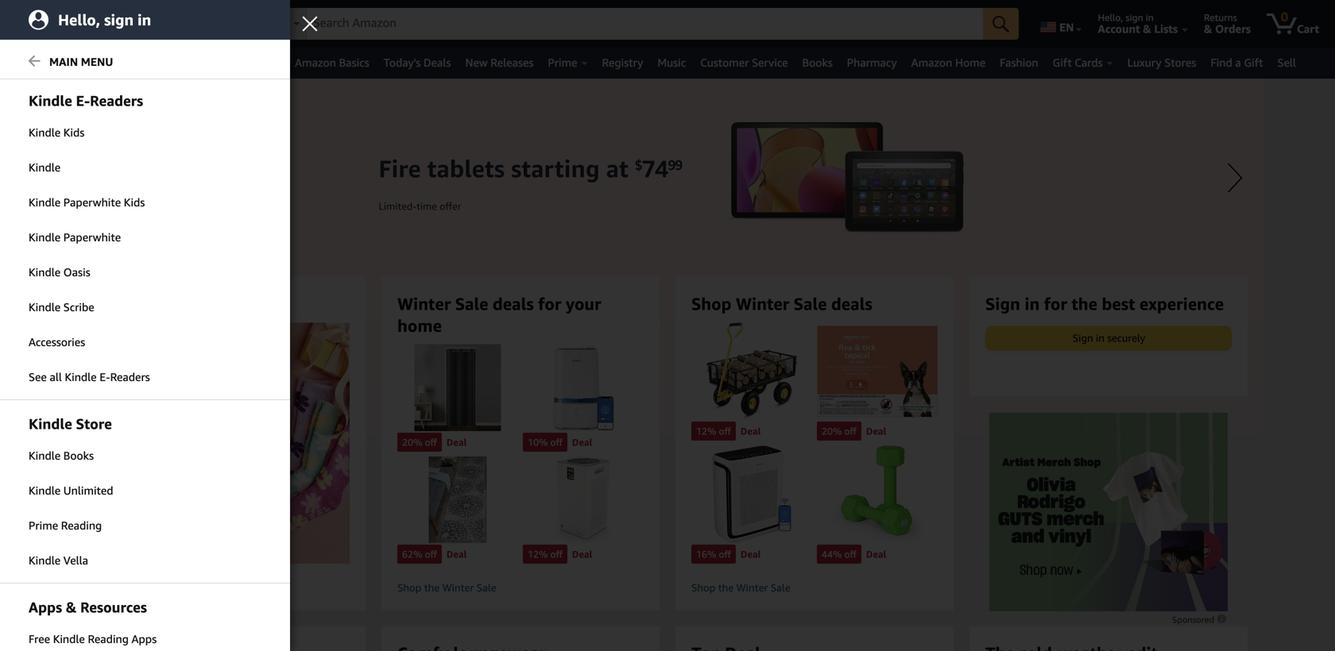 Task type: describe. For each thing, give the bounding box(es) containing it.
find
[[1211, 56, 1233, 69]]

44% off
[[822, 549, 857, 560]]

amazon basics
[[295, 56, 369, 69]]

amazon basics link
[[288, 52, 377, 74]]

& for account
[[1143, 22, 1152, 35]]

deal for cap barbell neoprene dumbbell weights, 8 lb pair, shamrock image
[[866, 549, 887, 560]]

kindle right free
[[53, 633, 85, 646]]

basics
[[339, 56, 369, 69]]

none submit inside search field
[[984, 8, 1019, 40]]

shop down '62%'
[[397, 582, 422, 595]]

experience
[[1140, 294, 1224, 314]]

sign for sign in for the best experience
[[986, 294, 1021, 314]]

the for shop winter sale deals
[[718, 582, 734, 595]]

today's
[[384, 56, 421, 69]]

deal for joydeco door curtain closet door, closet curtain for open closet, closet curtains for bedroom closet door, door curtains for doorways privacy bedroom(40wx78l) "image"
[[447, 437, 467, 448]]

home
[[956, 56, 986, 69]]

new
[[465, 56, 488, 69]]

off for levoit air purifiers for home large room up to 1900 ft² in 1 hr with washable filters, air quality monitor, smart wifi, hepa filter captures allergies, pet hair, smoke, pollen in bedroom, vital 200s image
[[719, 549, 731, 560]]

0 horizontal spatial hello,
[[58, 11, 100, 29]]

registry
[[602, 56, 643, 69]]

scribe
[[63, 301, 94, 314]]

best
[[1102, 294, 1136, 314]]

deals
[[424, 56, 451, 69]]

see
[[29, 371, 47, 384]]

a
[[1236, 56, 1242, 69]]

kindle vella link
[[0, 545, 290, 578]]

kindle books
[[29, 450, 94, 463]]

shop winter sale deals image
[[76, 323, 377, 564]]

stores
[[1165, 56, 1197, 69]]

12% for kenmore pm3020 air purifiers with h13 true hepa filter, covers up to 1500 sq.foot, 24db silentclean 3-stage hepa filtration system, 5 speeds for home large room, kitchens & bedroom image
[[528, 549, 548, 560]]

0 horizontal spatial sign
[[104, 11, 134, 29]]

shop the winter sale link for winter sale deals for your home
[[397, 582, 644, 595]]

Search Amazon text field
[[307, 9, 984, 39]]

2 horizontal spatial the
[[1072, 294, 1098, 314]]

new releases link
[[458, 52, 541, 74]]

main menu
[[49, 55, 113, 68]]

luxury stores
[[1128, 56, 1197, 69]]

deal for vevor steel garden cart, heavy duty 900 lbs capacity, with removable mesh sides to convert into flatbed, utility metal wagon with 180° rotating handle and 10 in tires, perfect for farm, yard image
[[741, 426, 761, 437]]

sponsored link
[[1173, 613, 1228, 628]]

sponsored
[[1173, 615, 1217, 626]]

apps
[[132, 633, 157, 646]]

10%
[[528, 437, 548, 448]]

all button
[[9, 48, 55, 79]]

deal for levoit air purifiers for home large room up to 1900 ft² in 1 hr with washable filters, air quality monitor, smart wifi, hepa filter captures allergies, pet hair, smoke, pollen in bedroom, vital 200s image
[[741, 549, 761, 560]]

delivering
[[122, 12, 165, 23]]

12% off for kenmore pm3020 air purifiers with h13 true hepa filter, covers up to 1500 sq.foot, 24db silentclean 3-stage hepa filtration system, 5 speeds for home large room, kitchens & bedroom image
[[528, 549, 563, 560]]

care
[[104, 56, 127, 69]]

now
[[130, 582, 150, 595]]

deal for rugshop modern floral circles design for living room,bedroom,home office,kitchen non shedding runner rug 2' x 7' 2" gray image
[[447, 549, 467, 560]]

paperwhite for kindle paperwhite
[[63, 231, 121, 244]]

hello, sign in link
[[0, 0, 290, 40]]

sign inside navigation "navigation"
[[1126, 12, 1144, 23]]

kindle for kindle store
[[29, 416, 72, 433]]

kindle paperwhite kids
[[29, 196, 145, 209]]

20% off for joydeco door curtain closet door, closet curtain for open closet, closet curtains for bedroom closet door, door curtains for doorways privacy bedroom(40wx78l) "image"
[[402, 437, 437, 448]]

off for "amazon basics flea and tick topical treatment for small dogs (5 -22 pounds), 6 count (previously solimo)" image
[[845, 426, 857, 437]]

shop down 16%
[[692, 582, 716, 595]]

readers
[[110, 371, 150, 384]]

cards
[[1075, 56, 1103, 69]]

to
[[168, 12, 177, 23]]

service
[[752, 56, 788, 69]]

amazon basics flea and tick topical treatment for small dogs (5 -22 pounds), 6 count (previously solimo) image
[[817, 323, 938, 421]]

1 horizontal spatial kids
[[124, 196, 145, 209]]

kindle oasis link
[[0, 256, 290, 289]]

off for kenmore pm3020 air purifiers with h13 true hepa filter, covers up to 1500 sq.foot, 24db silentclean 3-stage hepa filtration system, 5 speeds for home large room, kitchens & bedroom image
[[551, 549, 563, 560]]

shop inside "link"
[[103, 582, 127, 595]]

2 deals from the left
[[832, 294, 873, 314]]

kindle paperwhite kids link
[[0, 186, 290, 219]]

fashion
[[1000, 56, 1039, 69]]

customer service
[[701, 56, 788, 69]]

kindle vella
[[29, 555, 88, 568]]

en
[[1060, 21, 1074, 34]]

fire tablets starting at $74.99. limited-time offer. image
[[72, 79, 1264, 556]]

medical
[[62, 56, 101, 69]]

releases
[[491, 56, 534, 69]]

12% for vevor steel garden cart, heavy duty 900 lbs capacity, with removable mesh sides to convert into flatbed, utility metal wagon with 180° rotating handle and 10 in tires, perfect for farm, yard image
[[696, 426, 717, 437]]

find a gift link
[[1204, 52, 1271, 74]]

customer
[[701, 56, 749, 69]]

prime link
[[541, 52, 595, 74]]

store
[[76, 416, 112, 433]]

1 vertical spatial reading
[[88, 633, 129, 646]]

registry link
[[595, 52, 651, 74]]

20% for "amazon basics flea and tick topical treatment for small dogs (5 -22 pounds), 6 count (previously solimo)" image
[[822, 426, 842, 437]]

delivering to mahwah 07430 update location
[[122, 12, 246, 35]]

location
[[163, 22, 205, 35]]

0
[[1281, 9, 1289, 24]]

in inside navigation "navigation"
[[1146, 12, 1154, 23]]

prime for prime reading
[[29, 520, 58, 533]]

0 vertical spatial kids
[[63, 126, 84, 139]]

20% for joydeco door curtain closet door, closet curtain for open closet, closet curtains for bedroom closet door, door curtains for doorways privacy bedroom(40wx78l) "image"
[[402, 437, 422, 448]]

gift inside "link"
[[1053, 56, 1072, 69]]

amazon home link
[[904, 52, 993, 74]]

returns
[[1204, 12, 1238, 23]]

kindle left e-
[[65, 371, 97, 384]]

today's deals link
[[377, 52, 458, 74]]

securely
[[1108, 332, 1146, 344]]

62%
[[402, 549, 422, 560]]

62% off
[[402, 549, 437, 560]]

music
[[658, 56, 686, 69]]

pharmacy link
[[840, 52, 904, 74]]

free kindle reading apps link
[[0, 623, 290, 652]]

amazon home
[[912, 56, 986, 69]]

kindle for kindle oasis
[[29, 266, 60, 279]]

deal for "levoit 4l smart cool mist humidifier for home bedroom with essential oils, customize humidity for baby & plants, app & voice control, schedule, timer, last up to 40hrs, whisper quiet, handle design" image
[[572, 437, 593, 448]]

customer service link
[[693, 52, 795, 74]]

& for returns
[[1204, 22, 1213, 35]]

update
[[122, 22, 160, 35]]

2 gift from the left
[[1245, 56, 1264, 69]]

shop now
[[103, 582, 150, 595]]

apps & resources
[[29, 599, 147, 617]]

hello, inside navigation "navigation"
[[1098, 12, 1124, 23]]

hello, sign in inside the hello, sign in link
[[58, 11, 151, 29]]

off for "levoit 4l smart cool mist humidifier for home bedroom with essential oils, customize humidity for baby & plants, app & voice control, schedule, timer, last up to 40hrs, whisper quiet, handle design" image
[[551, 437, 563, 448]]

sell link
[[1271, 52, 1304, 74]]

amazon for amazon home
[[912, 56, 953, 69]]

kindle kids link
[[0, 116, 290, 149]]

kindle books link
[[0, 440, 290, 473]]

none search field inside navigation "navigation"
[[266, 8, 1019, 41]]

books link
[[795, 52, 840, 74]]

sign in securely
[[1073, 332, 1146, 344]]

sell
[[1278, 56, 1297, 69]]

gift cards link
[[1046, 52, 1121, 74]]

sign in for the best experience
[[986, 294, 1224, 314]]

fashion link
[[993, 52, 1046, 74]]

& for apps
[[66, 599, 77, 617]]

navigation navigation
[[0, 0, 1336, 79]]



Task type: locate. For each thing, give the bounding box(es) containing it.
gift cards
[[1053, 56, 1103, 69]]

0 vertical spatial books
[[803, 56, 833, 69]]

shop
[[692, 294, 732, 314], [103, 582, 127, 595], [397, 582, 422, 595], [692, 582, 716, 595]]

1 horizontal spatial books
[[803, 56, 833, 69]]

amazon left basics
[[295, 56, 336, 69]]

1 horizontal spatial for
[[1044, 294, 1068, 314]]

hello, sign in up "menu"
[[58, 11, 151, 29]]

off right 10%
[[551, 437, 563, 448]]

& right apps
[[66, 599, 77, 617]]

sale inside winter sale deals for your home
[[455, 294, 488, 314]]

kindle unlimited
[[29, 485, 113, 498]]

kindle oasis
[[29, 266, 90, 279]]

1 gift from the left
[[1053, 56, 1072, 69]]

gift
[[1053, 56, 1072, 69], [1245, 56, 1264, 69]]

12% off
[[696, 426, 731, 437], [528, 549, 563, 560]]

0 horizontal spatial prime
[[29, 520, 58, 533]]

deal right 16% off
[[741, 549, 761, 560]]

2 horizontal spatial &
[[1204, 22, 1213, 35]]

kindle up kindle books
[[29, 416, 72, 433]]

main content
[[0, 79, 1336, 652]]

1 paperwhite from the top
[[63, 196, 121, 209]]

kids down the e-
[[63, 126, 84, 139]]

sponsored ad element
[[990, 413, 1228, 612]]

16% off
[[696, 549, 731, 560]]

off for vevor steel garden cart, heavy duty 900 lbs capacity, with removable mesh sides to convert into flatbed, utility metal wagon with 180° rotating handle and 10 in tires, perfect for farm, yard image
[[719, 426, 731, 437]]

for left your
[[538, 294, 562, 314]]

new releases
[[465, 56, 534, 69]]

1 horizontal spatial &
[[1143, 22, 1152, 35]]

hello, sign in
[[58, 11, 151, 29], [1098, 12, 1154, 23]]

07430
[[219, 12, 246, 23]]

1 horizontal spatial 12%
[[696, 426, 717, 437]]

1 kindle from the top
[[29, 92, 72, 109]]

16%
[[696, 549, 717, 560]]

kindle down kindle e-readers
[[29, 126, 60, 139]]

0 horizontal spatial 12% off
[[528, 549, 563, 560]]

winter inside winter sale deals for your home
[[397, 294, 451, 314]]

None search field
[[266, 8, 1019, 41]]

kindle for kindle vella
[[29, 555, 60, 568]]

hello, sign in left lists
[[1098, 12, 1154, 23]]

kindle paperwhite
[[29, 231, 121, 244]]

free
[[29, 633, 50, 646]]

deal for kenmore pm3020 air purifiers with h13 true hepa filter, covers up to 1500 sq.foot, 24db silentclean 3-stage hepa filtration system, 5 speeds for home large room, kitchens & bedroom image
[[572, 549, 593, 560]]

paperwhite
[[63, 196, 121, 209], [63, 231, 121, 244]]

medical care
[[62, 56, 127, 69]]

the for winter sale deals for your home
[[424, 582, 440, 595]]

0 horizontal spatial 20%
[[402, 437, 422, 448]]

1 amazon from the left
[[295, 56, 336, 69]]

kindle up kindle kids
[[29, 92, 72, 109]]

shop the winter sale for winter sale deals for your home
[[397, 582, 497, 595]]

off for rugshop modern floral circles design for living room,bedroom,home office,kitchen non shedding runner rug 2' x 7' 2" gray image
[[425, 549, 437, 560]]

rugshop modern floral circles design for living room,bedroom,home office,kitchen non shedding runner rug 2' x 7' 2" gray image
[[397, 457, 518, 544]]

1 vertical spatial kids
[[124, 196, 145, 209]]

kindle paperwhite link
[[0, 221, 290, 254]]

accessories
[[29, 336, 85, 349]]

2 for from the left
[[1044, 294, 1068, 314]]

your
[[566, 294, 601, 314]]

books right service
[[803, 56, 833, 69]]

kindle for kindle paperwhite
[[29, 231, 60, 244]]

20% off down "amazon basics flea and tick topical treatment for small dogs (5 -22 pounds), 6 count (previously solimo)" image
[[822, 426, 857, 437]]

1 shop the winter sale link from the left
[[397, 582, 644, 595]]

the down 62% off
[[424, 582, 440, 595]]

gift right a
[[1245, 56, 1264, 69]]

0 horizontal spatial books
[[63, 450, 94, 463]]

readers
[[90, 92, 143, 109]]

mahwah
[[180, 12, 216, 23]]

1 horizontal spatial 20%
[[822, 426, 842, 437]]

shop the winter sale down 16% off
[[692, 582, 791, 595]]

20% off down joydeco door curtain closet door, closet curtain for open closet, closet curtains for bedroom closet door, door curtains for doorways privacy bedroom(40wx78l) "image"
[[402, 437, 437, 448]]

hello, up main menu
[[58, 11, 100, 29]]

unlimited
[[63, 485, 113, 498]]

12% down vevor steel garden cart, heavy duty 900 lbs capacity, with removable mesh sides to convert into flatbed, utility metal wagon with 180° rotating handle and 10 in tires, perfect for farm, yard image
[[696, 426, 717, 437]]

1 vertical spatial sign
[[1073, 332, 1094, 344]]

e-
[[100, 371, 110, 384]]

sign for sign in securely
[[1073, 332, 1094, 344]]

kindle down kindle kids
[[29, 161, 60, 174]]

& left lists
[[1143, 22, 1152, 35]]

main menu link
[[0, 45, 290, 79]]

prime reading link
[[0, 510, 290, 543]]

12%
[[696, 426, 717, 437], [528, 549, 548, 560]]

see all kindle e-readers link
[[0, 361, 290, 394]]

1 horizontal spatial deals
[[832, 294, 873, 314]]

0 horizontal spatial shop the winter sale link
[[397, 582, 644, 595]]

prime right releases at the left top of the page
[[548, 56, 578, 69]]

cap barbell neoprene dumbbell weights, 8 lb pair, shamrock image
[[817, 446, 938, 544]]

off for cap barbell neoprene dumbbell weights, 8 lb pair, shamrock image
[[845, 549, 857, 560]]

1 horizontal spatial prime
[[548, 56, 578, 69]]

off right 16%
[[719, 549, 731, 560]]

sign
[[986, 294, 1021, 314], [1073, 332, 1094, 344]]

hello, sign in inside navigation "navigation"
[[1098, 12, 1154, 23]]

20%
[[822, 426, 842, 437], [402, 437, 422, 448]]

resources
[[80, 599, 147, 617]]

1 for from the left
[[538, 294, 562, 314]]

gift left cards
[[1053, 56, 1072, 69]]

1 vertical spatial kindle
[[29, 416, 72, 433]]

44%
[[822, 549, 842, 560]]

0 horizontal spatial for
[[538, 294, 562, 314]]

0 horizontal spatial amazon
[[295, 56, 336, 69]]

& inside returns & orders
[[1204, 22, 1213, 35]]

main content containing winter sale deals for your home
[[0, 79, 1336, 652]]

amazon
[[295, 56, 336, 69], [912, 56, 953, 69]]

1 vertical spatial prime
[[29, 520, 58, 533]]

for left best
[[1044, 294, 1068, 314]]

prime inside prime "link"
[[548, 56, 578, 69]]

0 horizontal spatial deals
[[493, 294, 534, 314]]

luxury
[[1128, 56, 1162, 69]]

kindle left vella in the bottom left of the page
[[29, 555, 60, 568]]

off down vevor steel garden cart, heavy duty 900 lbs capacity, with removable mesh sides to convert into flatbed, utility metal wagon with 180° rotating handle and 10 in tires, perfect for farm, yard image
[[719, 426, 731, 437]]

leave feedback on sponsored ad element
[[1173, 615, 1228, 626]]

prime inside prime reading link
[[29, 520, 58, 533]]

deal down vevor steel garden cart, heavy duty 900 lbs capacity, with removable mesh sides to convert into flatbed, utility metal wagon with 180° rotating handle and 10 in tires, perfect for farm, yard image
[[741, 426, 761, 437]]

medical care link
[[55, 52, 144, 74]]

1 vertical spatial 12%
[[528, 549, 548, 560]]

all
[[50, 371, 62, 384]]

en link
[[1031, 4, 1090, 44]]

kids down kindle link
[[124, 196, 145, 209]]

orders
[[1216, 22, 1251, 35]]

kindle down the 'kindle store'
[[29, 450, 60, 463]]

kindle down kindle books
[[29, 485, 60, 498]]

1 horizontal spatial shop the winter sale
[[692, 582, 791, 595]]

off right the 44%
[[845, 549, 857, 560]]

paperwhite up the kindle paperwhite
[[63, 196, 121, 209]]

deals up "amazon basics flea and tick topical treatment for small dogs (5 -22 pounds), 6 count (previously solimo)" image
[[832, 294, 873, 314]]

shop now link
[[76, 323, 377, 599]]

winter sale deals for your home
[[397, 294, 601, 336]]

0 vertical spatial kindle
[[29, 92, 72, 109]]

deal right the 10% off
[[572, 437, 593, 448]]

shop up 'resources'
[[103, 582, 127, 595]]

luxury stores link
[[1121, 52, 1204, 74]]

0 vertical spatial reading
[[61, 520, 102, 533]]

kindle for kindle scribe
[[29, 301, 60, 314]]

None submit
[[984, 8, 1019, 40]]

0 horizontal spatial gift
[[1053, 56, 1072, 69]]

kenmore pm3020 air purifiers with h13 true hepa filter, covers up to 1500 sq.foot, 24db silentclean 3-stage hepa filtration system, 5 speeds for home large room, kitchens & bedroom image
[[523, 457, 644, 544]]

sign in securely link
[[987, 327, 1231, 350]]

2 kindle from the top
[[29, 416, 72, 433]]

1 vertical spatial paperwhite
[[63, 231, 121, 244]]

kindle
[[29, 126, 60, 139], [29, 161, 60, 174], [29, 196, 60, 209], [29, 231, 60, 244], [29, 266, 60, 279], [29, 301, 60, 314], [65, 371, 97, 384], [29, 450, 60, 463], [29, 485, 60, 498], [29, 555, 60, 568], [53, 633, 85, 646]]

kindle for kindle unlimited
[[29, 485, 60, 498]]

kindle kids
[[29, 126, 84, 139]]

12% off down vevor steel garden cart, heavy duty 900 lbs capacity, with removable mesh sides to convert into flatbed, utility metal wagon with 180° rotating handle and 10 in tires, perfect for farm, yard image
[[696, 426, 731, 437]]

kindle for kindle books
[[29, 450, 60, 463]]

2 amazon from the left
[[912, 56, 953, 69]]

1 horizontal spatial gift
[[1245, 56, 1264, 69]]

account
[[1098, 22, 1140, 35]]

reading
[[61, 520, 102, 533], [88, 633, 129, 646]]

main
[[49, 55, 78, 68]]

1 horizontal spatial hello, sign in
[[1098, 12, 1154, 23]]

deals left your
[[493, 294, 534, 314]]

vevor steel garden cart, heavy duty 900 lbs capacity, with removable mesh sides to convert into flatbed, utility metal wagon with 180° rotating handle and 10 in tires, perfect for farm, yard image
[[692, 323, 812, 421]]

paperwhite down kindle paperwhite kids
[[63, 231, 121, 244]]

kindle store
[[29, 416, 112, 433]]

20% down "amazon basics flea and tick topical treatment for small dogs (5 -22 pounds), 6 count (previously solimo)" image
[[822, 426, 842, 437]]

prime for prime
[[548, 56, 578, 69]]

0 vertical spatial 12%
[[696, 426, 717, 437]]

shop up vevor steel garden cart, heavy duty 900 lbs capacity, with removable mesh sides to convert into flatbed, utility metal wagon with 180° rotating handle and 10 in tires, perfect for farm, yard image
[[692, 294, 732, 314]]

kindle left "oasis"
[[29, 266, 60, 279]]

shop the winter sale for shop winter sale deals
[[692, 582, 791, 595]]

deals
[[493, 294, 534, 314], [832, 294, 873, 314]]

free kindle reading apps
[[29, 633, 157, 646]]

2 shop the winter sale link from the left
[[692, 582, 938, 595]]

the down 16% off
[[718, 582, 734, 595]]

sign left lists
[[1126, 12, 1144, 23]]

shop the winter sale link
[[397, 582, 644, 595], [692, 582, 938, 595]]

0 horizontal spatial kids
[[63, 126, 84, 139]]

sign
[[104, 11, 134, 29], [1126, 12, 1144, 23]]

1 horizontal spatial the
[[718, 582, 734, 595]]

0 horizontal spatial 20% off
[[402, 437, 437, 448]]

deal down kenmore pm3020 air purifiers with h13 true hepa filter, covers up to 1500 sq.foot, 24db silentclean 3-stage hepa filtration system, 5 speeds for home large room, kitchens & bedroom image
[[572, 549, 593, 560]]

deals inside winter sale deals for your home
[[493, 294, 534, 314]]

0 vertical spatial sign
[[986, 294, 1021, 314]]

joydeco door curtain closet door, closet curtain for open closet, closet curtains for bedroom closet door, door curtains for doorways privacy bedroom(40wx78l) image
[[397, 345, 518, 432]]

1 horizontal spatial hello,
[[1098, 12, 1124, 23]]

0 vertical spatial 12% off
[[696, 426, 731, 437]]

for inside winter sale deals for your home
[[538, 294, 562, 314]]

12% down kenmore pm3020 air purifiers with h13 true hepa filter, covers up to 1500 sq.foot, 24db silentclean 3-stage hepa filtration system, 5 speeds for home large room, kitchens & bedroom image
[[528, 549, 548, 560]]

levoit 4l smart cool mist humidifier for home bedroom with essential oils, customize humidity for baby & plants, app & voice control, schedule, timer, last up to 40hrs, whisper quiet, handle design image
[[523, 345, 644, 432]]

kindle up kindle oasis
[[29, 231, 60, 244]]

off right '62%'
[[425, 549, 437, 560]]

see all kindle e-readers
[[29, 371, 150, 384]]

1 horizontal spatial sign
[[1126, 12, 1144, 23]]

kindle for kindle e-readers
[[29, 92, 72, 109]]

kindle for kindle kids
[[29, 126, 60, 139]]

1 horizontal spatial 12% off
[[696, 426, 731, 437]]

1 horizontal spatial amazon
[[912, 56, 953, 69]]

books
[[803, 56, 833, 69], [63, 450, 94, 463]]

off down joydeco door curtain closet door, closet curtain for open closet, closet curtains for bedroom closet door, door curtains for doorways privacy bedroom(40wx78l) "image"
[[425, 437, 437, 448]]

0 horizontal spatial hello, sign in
[[58, 11, 151, 29]]

deal for "amazon basics flea and tick topical treatment for small dogs (5 -22 pounds), 6 count (previously solimo)" image
[[866, 426, 887, 437]]

0 horizontal spatial sign
[[986, 294, 1021, 314]]

1 horizontal spatial sign
[[1073, 332, 1094, 344]]

kindle for kindle paperwhite kids
[[29, 196, 60, 209]]

deal right 44% off
[[866, 549, 887, 560]]

& left the "orders"
[[1204, 22, 1213, 35]]

paperwhite for kindle paperwhite kids
[[63, 196, 121, 209]]

kindle for kindle
[[29, 161, 60, 174]]

kindle left scribe
[[29, 301, 60, 314]]

1 deals from the left
[[493, 294, 534, 314]]

menu
[[81, 55, 113, 68]]

for
[[538, 294, 562, 314], [1044, 294, 1068, 314]]

20% off for "amazon basics flea and tick topical treatment for small dogs (5 -22 pounds), 6 count (previously solimo)" image
[[822, 426, 857, 437]]

apps
[[29, 599, 62, 617]]

deal down "amazon basics flea and tick topical treatment for small dogs (5 -22 pounds), 6 count (previously solimo)" image
[[866, 426, 887, 437]]

12% off for vevor steel garden cart, heavy duty 900 lbs capacity, with removable mesh sides to convert into flatbed, utility metal wagon with 180° rotating handle and 10 in tires, perfect for farm, yard image
[[696, 426, 731, 437]]

winter
[[397, 294, 451, 314], [736, 294, 790, 314], [442, 582, 474, 595], [737, 582, 768, 595]]

deal down joydeco door curtain closet door, closet curtain for open closet, closet curtains for bedroom closet door, door curtains for doorways privacy bedroom(40wx78l) "image"
[[447, 437, 467, 448]]

0 vertical spatial prime
[[548, 56, 578, 69]]

kindle scribe link
[[0, 291, 290, 324]]

20% down joydeco door curtain closet door, closet curtain for open closet, closet curtains for bedroom closet door, door curtains for doorways privacy bedroom(40wx78l) "image"
[[402, 437, 422, 448]]

kindle inside "link"
[[29, 485, 60, 498]]

amazon inside amazon basics link
[[295, 56, 336, 69]]

1 horizontal spatial shop the winter sale link
[[692, 582, 938, 595]]

shop the winter sale link for shop winter sale deals
[[692, 582, 938, 595]]

kindle up the kindle paperwhite
[[29, 196, 60, 209]]

shop the winter sale down 62% off
[[397, 582, 497, 595]]

shop winter sale deals
[[692, 294, 873, 314]]

1 vertical spatial books
[[63, 450, 94, 463]]

accessories link
[[0, 326, 290, 359]]

books inside navigation "navigation"
[[803, 56, 833, 69]]

kindle link
[[0, 151, 290, 184]]

2 paperwhite from the top
[[63, 231, 121, 244]]

amazon inside amazon home link
[[912, 56, 953, 69]]

amazon image
[[14, 14, 91, 38]]

oasis
[[63, 266, 90, 279]]

2 shop the winter sale from the left
[[692, 582, 791, 595]]

1 vertical spatial 12% off
[[528, 549, 563, 560]]

returns & orders
[[1204, 12, 1251, 35]]

0 horizontal spatial &
[[66, 599, 77, 617]]

hello,
[[58, 11, 100, 29], [1098, 12, 1124, 23]]

levoit air purifiers for home large room up to 1900 ft² in 1 hr with washable filters, air quality monitor, smart wifi, hepa filter captures allergies, pet hair, smoke, pollen in bedroom, vital 200s image
[[692, 446, 812, 544]]

0 horizontal spatial shop the winter sale
[[397, 582, 497, 595]]

sign up care
[[104, 11, 134, 29]]

0 horizontal spatial 12%
[[528, 549, 548, 560]]

12% off down kenmore pm3020 air purifiers with h13 true hepa filter, covers up to 1500 sq.foot, 24db silentclean 3-stage hepa filtration system, 5 speeds for home large room, kitchens & bedroom image
[[528, 549, 563, 560]]

prime reading
[[29, 520, 102, 533]]

today's deals
[[384, 56, 451, 69]]

hello, right en on the top
[[1098, 12, 1124, 23]]

prime up kindle vella
[[29, 520, 58, 533]]

off for joydeco door curtain closet door, closet curtain for open closet, closet curtains for bedroom closet door, door curtains for doorways privacy bedroom(40wx78l) "image"
[[425, 437, 437, 448]]

amazon for amazon basics
[[295, 56, 336, 69]]

in
[[138, 11, 151, 29], [1146, 12, 1154, 23], [1025, 294, 1040, 314], [1096, 332, 1105, 344]]

off down kenmore pm3020 air purifiers with h13 true hepa filter, covers up to 1500 sq.foot, 24db silentclean 3-stage hepa filtration system, 5 speeds for home large room, kitchens & bedroom image
[[551, 549, 563, 560]]

reading down 'resources'
[[88, 633, 129, 646]]

home
[[397, 316, 442, 336]]

deal right 62% off
[[447, 549, 467, 560]]

off down "amazon basics flea and tick topical treatment for small dogs (5 -22 pounds), 6 count (previously solimo)" image
[[845, 426, 857, 437]]

0 horizontal spatial the
[[424, 582, 440, 595]]

kindle e-readers
[[29, 92, 143, 109]]

amazon left 'home'
[[912, 56, 953, 69]]

the left best
[[1072, 294, 1098, 314]]

books down the 'kindle store'
[[63, 450, 94, 463]]

1 shop the winter sale from the left
[[397, 582, 497, 595]]

1 horizontal spatial 20% off
[[822, 426, 857, 437]]

deal
[[741, 426, 761, 437], [866, 426, 887, 437], [447, 437, 467, 448], [572, 437, 593, 448], [447, 549, 467, 560], [572, 549, 593, 560], [741, 549, 761, 560], [866, 549, 887, 560]]

reading up vella in the bottom left of the page
[[61, 520, 102, 533]]

0 vertical spatial paperwhite
[[63, 196, 121, 209]]



Task type: vqa. For each thing, say whether or not it's contained in the screenshot.
search field within the navigation navigation
no



